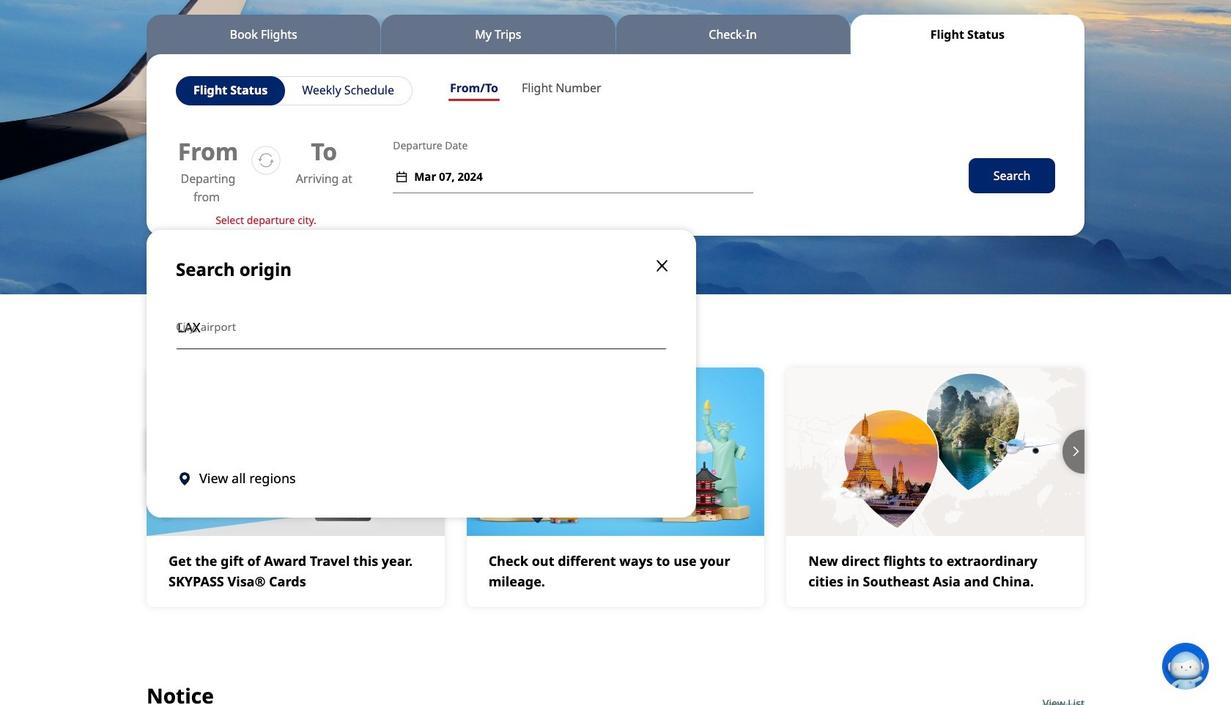 Task type: describe. For each thing, give the bounding box(es) containing it.
search type for departure and arrival group
[[438, 76, 613, 104]]

types of flight status group
[[176, 76, 413, 106]]



Task type: locate. For each thing, give the bounding box(es) containing it.
document
[[147, 230, 696, 518]]

None text field
[[176, 305, 667, 350]]

dialog
[[147, 223, 1085, 518]]

tab list
[[147, 15, 1085, 54]]



